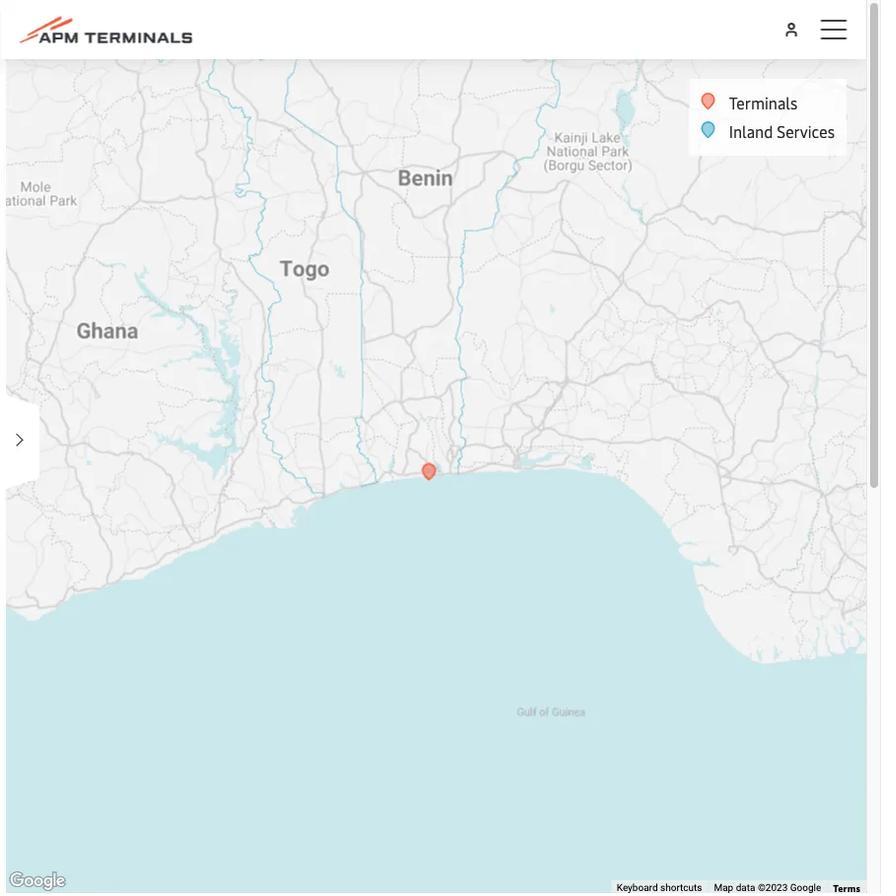 Task type: vqa. For each thing, say whether or not it's contained in the screenshot.
business within prior to her position at apm terminals, ms. otten spent 20 years with shell plc, which currently ranks 5th in the fortune global 500, in various finance roles of increasing responsibility, including most recently as cfo for shell's integrated gas projects business in malaysia with responsibility for a usd multi-billion investment portfolio.
no



Task type: locate. For each thing, give the bounding box(es) containing it.
keyboard
[[617, 882, 658, 894]]

keyboard shortcuts
[[617, 882, 703, 894]]

keyboard shortcuts button
[[617, 881, 703, 894]]

inland
[[729, 121, 774, 142]]

terms
[[834, 881, 861, 894]]

map data ©2023 google
[[714, 882, 822, 894]]

shortcuts
[[661, 882, 703, 894]]



Task type: describe. For each thing, give the bounding box(es) containing it.
google image
[[5, 869, 70, 894]]

google
[[791, 882, 822, 894]]

©2023
[[758, 882, 788, 894]]

map region
[[0, 38, 882, 894]]

data
[[736, 882, 756, 894]]

terms link
[[834, 881, 861, 894]]

services
[[777, 121, 835, 142]]

terminals
[[729, 92, 798, 113]]

map
[[714, 882, 734, 894]]

inland services
[[729, 121, 835, 142]]



